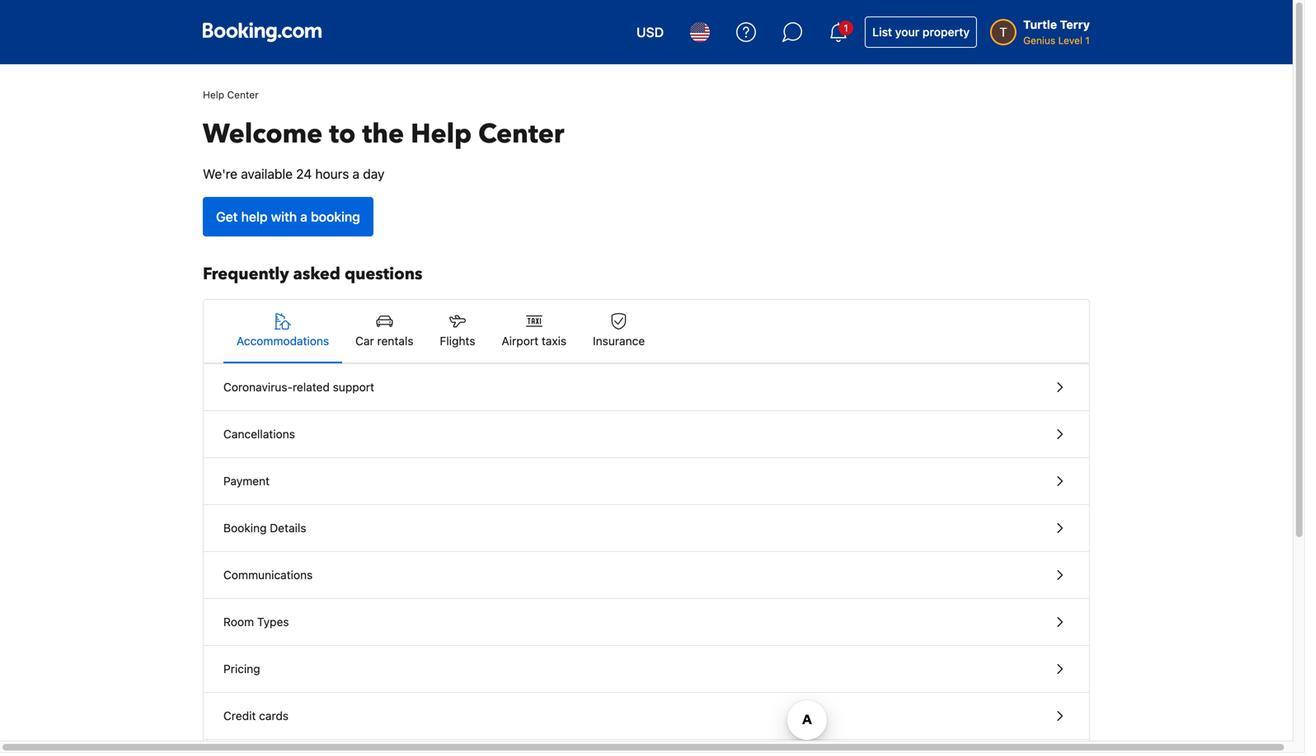 Task type: vqa. For each thing, say whether or not it's contained in the screenshot.
help
yes



Task type: locate. For each thing, give the bounding box(es) containing it.
1 horizontal spatial 1
[[1085, 35, 1090, 46]]

help
[[241, 209, 268, 225]]

1
[[844, 22, 848, 34], [1085, 35, 1090, 46]]

a left day
[[353, 166, 360, 182]]

1 inside turtle terry genius level 1
[[1085, 35, 1090, 46]]

turtle terry genius level 1
[[1023, 18, 1090, 46]]

flights
[[440, 334, 475, 348]]

get
[[216, 209, 238, 225]]

1 horizontal spatial help
[[411, 116, 472, 152]]

a right with
[[300, 209, 307, 225]]

booking details
[[223, 521, 306, 535]]

welcome to the help center
[[203, 116, 564, 152]]

related
[[293, 380, 330, 394]]

airport taxis button
[[488, 300, 580, 363]]

0 horizontal spatial a
[[300, 209, 307, 225]]

cards
[[259, 709, 289, 723]]

1 horizontal spatial a
[[353, 166, 360, 182]]

list your property
[[872, 25, 970, 39]]

the
[[362, 116, 404, 152]]

insurance button
[[580, 300, 658, 363]]

1 left list
[[844, 22, 848, 34]]

list
[[872, 25, 892, 39]]

booking.com online hotel reservations image
[[203, 22, 322, 42]]

coronavirus-
[[223, 380, 293, 394]]

car rentals button
[[342, 300, 427, 363]]

property
[[923, 25, 970, 39]]

0 horizontal spatial help
[[203, 89, 224, 101]]

communications
[[223, 568, 313, 582]]

credit
[[223, 709, 256, 723]]

0 vertical spatial a
[[353, 166, 360, 182]]

day
[[363, 166, 384, 182]]

genius
[[1023, 35, 1056, 46]]

get help with a booking
[[216, 209, 360, 225]]

we're
[[203, 166, 237, 182]]

room types button
[[204, 599, 1089, 646]]

1 vertical spatial a
[[300, 209, 307, 225]]

a inside get help with a booking button
[[300, 209, 307, 225]]

insurance
[[593, 334, 645, 348]]

help up welcome
[[203, 89, 224, 101]]

usd
[[637, 24, 664, 40]]

0 horizontal spatial 1
[[844, 22, 848, 34]]

tab list
[[204, 300, 1089, 364]]

help
[[203, 89, 224, 101], [411, 116, 472, 152]]

level
[[1058, 35, 1083, 46]]

car rentals
[[355, 334, 413, 348]]

1 vertical spatial 1
[[1085, 35, 1090, 46]]

get help with a booking button
[[203, 197, 373, 237]]

1 right level
[[1085, 35, 1090, 46]]

help right the
[[411, 116, 472, 152]]

1 horizontal spatial center
[[478, 116, 564, 152]]

details
[[270, 521, 306, 535]]

0 vertical spatial 1
[[844, 22, 848, 34]]

a
[[353, 166, 360, 182], [300, 209, 307, 225]]

0 vertical spatial center
[[227, 89, 259, 101]]

with
[[271, 209, 297, 225]]

credit cards
[[223, 709, 289, 723]]

rentals
[[377, 334, 413, 348]]

1 vertical spatial help
[[411, 116, 472, 152]]

your
[[895, 25, 920, 39]]

turtle
[[1023, 18, 1057, 31]]

0 vertical spatial help
[[203, 89, 224, 101]]

coronavirus-related support
[[223, 380, 374, 394]]

booking
[[223, 521, 267, 535]]

pricing
[[223, 662, 260, 676]]

center
[[227, 89, 259, 101], [478, 116, 564, 152]]



Task type: describe. For each thing, give the bounding box(es) containing it.
list your property link
[[865, 16, 977, 48]]

cancellations
[[223, 427, 295, 441]]

frequently
[[203, 263, 289, 286]]

room
[[223, 615, 254, 629]]

welcome
[[203, 116, 323, 152]]

available
[[241, 166, 293, 182]]

asked
[[293, 263, 340, 286]]

communications button
[[204, 552, 1089, 599]]

usd button
[[627, 12, 674, 52]]

types
[[257, 615, 289, 629]]

payment
[[223, 474, 270, 488]]

booking
[[311, 209, 360, 225]]

accommodations
[[237, 334, 329, 348]]

tab list containing accommodations
[[204, 300, 1089, 364]]

cancellations button
[[204, 411, 1089, 458]]

frequently asked questions
[[203, 263, 423, 286]]

car
[[355, 334, 374, 348]]

room types
[[223, 615, 289, 629]]

we're available 24 hours a day
[[203, 166, 384, 182]]

to
[[329, 116, 356, 152]]

credit cards button
[[204, 693, 1089, 740]]

terry
[[1060, 18, 1090, 31]]

airport
[[502, 334, 539, 348]]

airport taxis
[[502, 334, 567, 348]]

support
[[333, 380, 374, 394]]

hours
[[315, 166, 349, 182]]

taxis
[[542, 334, 567, 348]]

payment button
[[204, 458, 1089, 505]]

pricing button
[[204, 646, 1089, 693]]

coronavirus-related support button
[[204, 364, 1089, 411]]

24
[[296, 166, 312, 182]]

booking details button
[[204, 505, 1089, 552]]

1 inside button
[[844, 22, 848, 34]]

1 button
[[819, 12, 858, 52]]

1 vertical spatial center
[[478, 116, 564, 152]]

help center
[[203, 89, 259, 101]]

0 horizontal spatial center
[[227, 89, 259, 101]]

accommodations button
[[223, 300, 342, 363]]

flights button
[[427, 300, 488, 363]]

questions
[[345, 263, 423, 286]]



